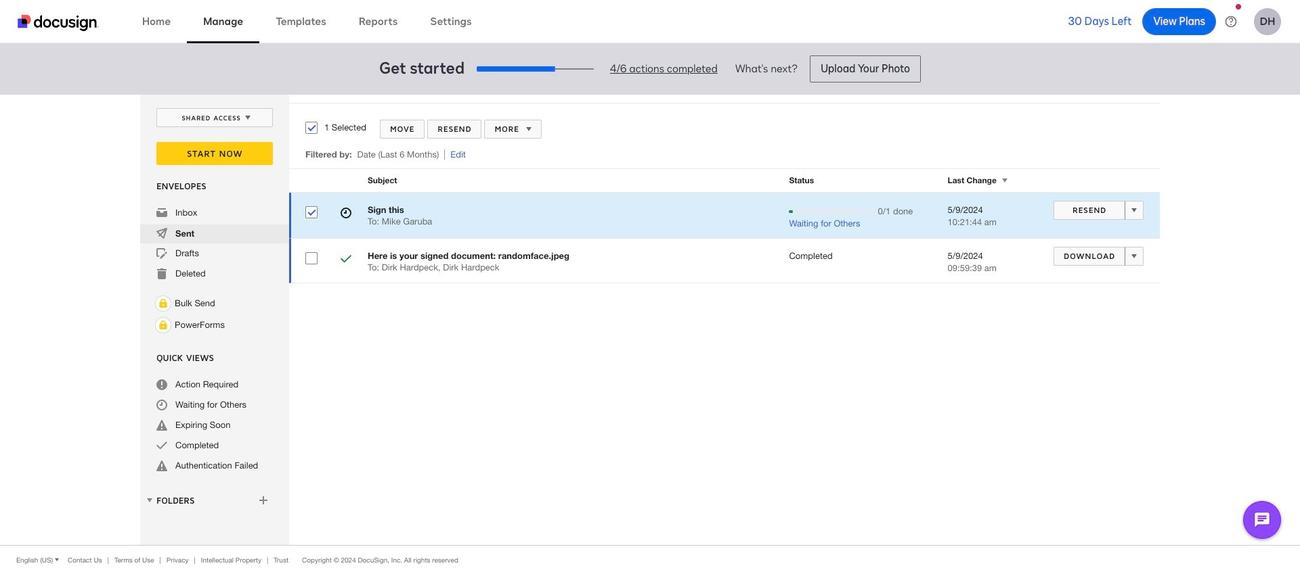 Task type: locate. For each thing, give the bounding box(es) containing it.
completed image
[[341, 254, 351, 265]]

sent image
[[156, 228, 167, 239]]

clock image
[[156, 400, 167, 411]]

completed image
[[156, 441, 167, 452]]

waiting for others image
[[341, 208, 351, 221]]

waiting for others image
[[341, 208, 351, 219]]

1 vertical spatial alert image
[[156, 461, 167, 472]]

alert image
[[156, 421, 167, 431], [156, 461, 167, 472]]

alert image down clock image
[[156, 421, 167, 431]]

alert image down completed image
[[156, 461, 167, 472]]

secondary navigation region
[[140, 95, 1163, 546]]

0 vertical spatial alert image
[[156, 421, 167, 431]]



Task type: vqa. For each thing, say whether or not it's contained in the screenshot.
'action required' image
yes



Task type: describe. For each thing, give the bounding box(es) containing it.
docusign esignature image
[[18, 15, 99, 31]]

inbox image
[[156, 208, 167, 219]]

2 alert image from the top
[[156, 461, 167, 472]]

action required image
[[156, 380, 167, 391]]

lock image
[[155, 296, 171, 312]]

completed image
[[341, 254, 351, 267]]

trash image
[[156, 269, 167, 280]]

view folders image
[[144, 496, 155, 506]]

draft image
[[156, 249, 167, 259]]

more info region
[[0, 546, 1300, 575]]

lock image
[[155, 318, 171, 334]]

1 alert image from the top
[[156, 421, 167, 431]]



